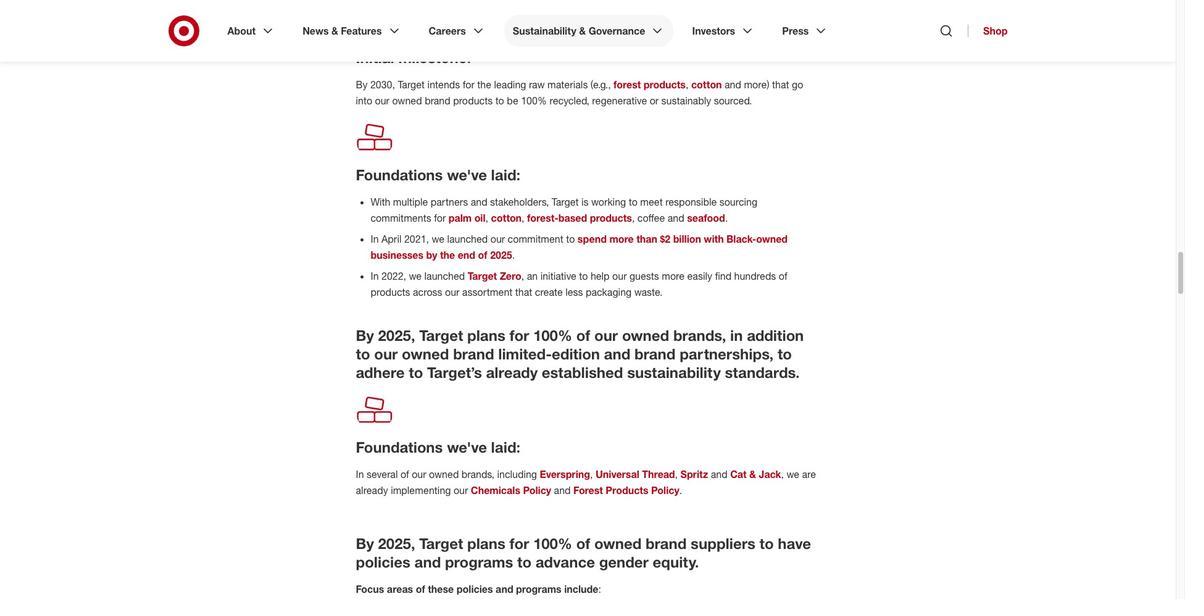 Task type: locate. For each thing, give the bounding box(es) containing it.
sustainably
[[662, 95, 712, 107]]

we've up the partners
[[447, 165, 487, 184]]

1 vertical spatial the
[[440, 249, 455, 261]]

1 vertical spatial cotton
[[491, 212, 522, 224]]

press link
[[774, 15, 838, 47]]

for inside by 2025, target plans for 100% of our owned brands, in addition to our owned brand limited-edition and brand partnerships, to adhere to target's already established sustainability standards.
[[510, 326, 529, 344]]

2 horizontal spatial we
[[787, 468, 800, 480]]

2 vertical spatial by
[[356, 534, 374, 553]]

, up 'forest'
[[591, 468, 593, 480]]

for right intends
[[463, 79, 475, 91]]

foundations we've laid :
[[356, 165, 521, 184], [356, 438, 521, 456]]

target inside by 2025, target plans for 100% of owned brand suppliers to have policies and programs to advance gender equity.
[[420, 534, 463, 553]]

target for owned
[[420, 534, 463, 553]]

in for in april 2021, we launched our commitment to
[[371, 233, 379, 245]]

products inside and more) that go into our owned brand products to be 100% recycled, regenerative or sustainably sourced.
[[453, 95, 493, 107]]

by for by 2030, target intends for the leading raw materials (e.g., forest products , cotton
[[356, 79, 368, 91]]

& left governance
[[579, 25, 586, 37]]

policy down including
[[523, 484, 552, 496]]

1 plans from the top
[[468, 326, 506, 344]]

implementing
[[391, 484, 451, 496]]

products down 2022,
[[371, 286, 410, 298]]

already down several
[[356, 484, 388, 496]]

2 policy from the left
[[652, 484, 680, 496]]

foundations we've laid : up implementing
[[356, 438, 521, 456]]

0 horizontal spatial brands,
[[462, 468, 495, 480]]

1 vertical spatial 100%
[[534, 326, 573, 344]]

policies up 'focus'
[[356, 553, 411, 571]]

spend
[[578, 233, 607, 245]]

, left are
[[782, 468, 784, 480]]

2 by from the top
[[356, 326, 374, 344]]

assortment
[[463, 286, 513, 298]]

1 vertical spatial .
[[512, 249, 515, 261]]

brands,
[[674, 326, 727, 344], [462, 468, 495, 480]]

: down gender
[[599, 583, 601, 595]]

target for our
[[420, 326, 463, 344]]

1 vertical spatial by
[[356, 326, 374, 344]]

1 vertical spatial foundations we've laid :
[[356, 438, 521, 456]]

for down the partners
[[434, 212, 446, 224]]

0 vertical spatial foundations we've laid :
[[356, 165, 521, 184]]

everspring
[[540, 468, 591, 480]]

spritz
[[681, 468, 709, 480]]

and
[[725, 79, 742, 91], [471, 196, 488, 208], [668, 212, 685, 224], [604, 344, 631, 363], [711, 468, 728, 480], [554, 484, 571, 496], [415, 553, 441, 571], [496, 583, 514, 595]]

for for owned
[[510, 534, 529, 553]]

foundations we've laid : up the partners
[[356, 165, 521, 184]]

plans down assortment
[[468, 326, 506, 344]]

addition
[[747, 326, 804, 344]]

1 icon of three building blocks. image from the top
[[356, 119, 393, 155]]

. up zero on the left of page
[[512, 249, 515, 261]]

plans inside by 2025, target plans for 100% of our owned brands, in addition to our owned brand limited-edition and brand partnerships, to adhere to target's already established sustainability standards.
[[468, 326, 506, 344]]

brand inside by 2025, target plans for 100% of owned brand suppliers to have policies and programs to advance gender equity.
[[646, 534, 687, 553]]

0 horizontal spatial the
[[440, 249, 455, 261]]

initial
[[356, 48, 395, 67]]

more left easily
[[662, 270, 685, 282]]

businesses
[[371, 249, 424, 261]]

1 horizontal spatial the
[[478, 79, 492, 91]]

for for raw
[[463, 79, 475, 91]]

1 horizontal spatial .
[[680, 484, 683, 496]]

target up these
[[420, 534, 463, 553]]

1 we've from the top
[[447, 165, 487, 184]]

forest
[[574, 484, 603, 496]]

1 vertical spatial more
[[662, 270, 685, 282]]

0 vertical spatial icon of three building blocks. image
[[356, 119, 393, 155]]

investors link
[[684, 15, 764, 47]]

initial milestone:
[[356, 48, 471, 67]]

include
[[565, 583, 599, 595]]

0 vertical spatial 2025,
[[378, 326, 415, 344]]

target inside by 2025, target plans for 100% of our owned brands, in addition to our owned brand limited-edition and brand partnerships, to adhere to target's already established sustainability standards.
[[420, 326, 463, 344]]

2025, up adhere
[[378, 326, 415, 344]]

2 vertical spatial 100%
[[534, 534, 573, 553]]

1 horizontal spatial that
[[773, 79, 790, 91]]

target up assortment
[[468, 270, 497, 282]]

100% down create
[[534, 326, 573, 344]]

sourcing
[[720, 196, 758, 208]]

we up the across
[[409, 270, 422, 282]]

by up 'focus'
[[356, 534, 374, 553]]

sustainability
[[628, 363, 721, 381]]

1 vertical spatial that
[[516, 286, 533, 298]]

partnerships,
[[680, 344, 774, 363]]

more
[[610, 233, 634, 245], [662, 270, 685, 282]]

cat
[[731, 468, 747, 480]]

brands, inside by 2025, target plans for 100% of our owned brands, in addition to our owned brand limited-edition and brand partnerships, to adhere to target's already established sustainability standards.
[[674, 326, 727, 344]]

target up the target's
[[420, 326, 463, 344]]

& inside 'link'
[[579, 25, 586, 37]]

investors
[[693, 25, 736, 37]]

3 by from the top
[[356, 534, 374, 553]]

launched up the end
[[447, 233, 488, 245]]

laid
[[491, 165, 517, 184], [491, 438, 517, 456]]

1 horizontal spatial cotton link
[[692, 79, 722, 91]]

foundations up several
[[356, 438, 443, 456]]

that down an at the left top
[[516, 286, 533, 298]]

0 horizontal spatial more
[[610, 233, 634, 245]]

icon of three building blocks. image
[[356, 119, 393, 155], [356, 391, 393, 428]]

& right "news" on the left top of page
[[332, 25, 338, 37]]

we've
[[447, 165, 487, 184], [447, 438, 487, 456]]

everspring link
[[540, 468, 591, 480]]

news & features link
[[294, 15, 410, 47]]

brand inside and more) that go into our owned brand products to be 100% recycled, regenerative or sustainably sourced.
[[425, 95, 451, 107]]

0 vertical spatial programs
[[445, 553, 514, 571]]

100% inside by 2025, target plans for 100% of our owned brands, in addition to our owned brand limited-edition and brand partnerships, to adhere to target's already established sustainability standards.
[[534, 326, 573, 344]]

of left gender
[[577, 534, 591, 553]]

we left are
[[787, 468, 800, 480]]

in several of our owned brands, including everspring , universal thread , spritz and cat & jack
[[356, 468, 782, 480]]

0 vertical spatial more
[[610, 233, 634, 245]]

already
[[486, 363, 538, 381], [356, 484, 388, 496]]

1 by from the top
[[356, 79, 368, 91]]

. down the sourcing
[[726, 212, 728, 224]]

, left an at the left top
[[522, 270, 525, 282]]

for inside with multiple partners and stakeholders, target is working to meet responsible sourcing commitments for
[[434, 212, 446, 224]]

2025, up areas
[[378, 534, 415, 553]]

we
[[432, 233, 445, 245], [409, 270, 422, 282], [787, 468, 800, 480]]

0 horizontal spatial that
[[516, 286, 533, 298]]

focus
[[356, 583, 384, 595]]

of inside by 2025, target plans for 100% of owned brand suppliers to have policies and programs to advance gender equity.
[[577, 534, 591, 553]]

1 vertical spatial plans
[[468, 534, 506, 553]]

& for sustainability
[[579, 25, 586, 37]]

owned inside and more) that go into our owned brand products to be 100% recycled, regenerative or sustainably sourced.
[[392, 95, 422, 107]]

news & features
[[303, 25, 382, 37]]

target for raw
[[398, 79, 425, 91]]

and inside by 2025, target plans for 100% of owned brand suppliers to have policies and programs to advance gender equity.
[[415, 553, 441, 571]]

2025, inside by 2025, target plans for 100% of owned brand suppliers to have policies and programs to advance gender equity.
[[378, 534, 415, 553]]

100% down raw
[[521, 95, 547, 107]]

policy
[[523, 484, 552, 496], [652, 484, 680, 496]]

less
[[566, 286, 583, 298]]

is
[[582, 196, 589, 208]]

forest-based products link
[[527, 212, 632, 224]]

1 foundations we've laid : from the top
[[356, 165, 521, 184]]

zero
[[500, 270, 522, 282]]

100%
[[521, 95, 547, 107], [534, 326, 573, 344], [534, 534, 573, 553]]

1 vertical spatial in
[[371, 270, 379, 282]]

that left go
[[773, 79, 790, 91]]

of inside , an initiative to help our guests more easily find hundreds of products across our assortment that create less packaging waste.
[[779, 270, 788, 282]]

target down initial milestone:
[[398, 79, 425, 91]]

than
[[637, 233, 658, 245]]

of up the established
[[577, 326, 591, 344]]

limited-
[[499, 344, 552, 363]]

0 horizontal spatial &
[[332, 25, 338, 37]]

0 vertical spatial already
[[486, 363, 538, 381]]

waste.
[[635, 286, 663, 298]]

1 horizontal spatial policies
[[457, 583, 493, 595]]

0 horizontal spatial cotton link
[[491, 212, 522, 224]]

2 vertical spatial in
[[356, 468, 364, 480]]

1 vertical spatial we've
[[447, 438, 487, 456]]

programs up focus areas of these policies and programs include :
[[445, 553, 514, 571]]

of right the end
[[478, 249, 488, 261]]

sustainability
[[513, 25, 577, 37]]

2025, inside by 2025, target plans for 100% of our owned brands, in addition to our owned brand limited-edition and brand partnerships, to adhere to target's already established sustainability standards.
[[378, 326, 415, 344]]

0 vertical spatial that
[[773, 79, 790, 91]]

2 plans from the top
[[468, 534, 506, 553]]

products down intends
[[453, 95, 493, 107]]

plans for to
[[468, 534, 506, 553]]

forest products link
[[614, 79, 686, 91]]

in left 2022,
[[371, 270, 379, 282]]

0 vertical spatial brands,
[[674, 326, 727, 344]]

2 2025, from the top
[[378, 534, 415, 553]]

& for news
[[332, 25, 338, 37]]

foundations up multiple
[[356, 165, 443, 184]]

1 vertical spatial already
[[356, 484, 388, 496]]

by inside by 2025, target plans for 100% of our owned brands, in addition to our owned brand limited-edition and brand partnerships, to adhere to target's already established sustainability standards.
[[356, 326, 374, 344]]

for inside by 2025, target plans for 100% of owned brand suppliers to have policies and programs to advance gender equity.
[[510, 534, 529, 553]]

help
[[591, 270, 610, 282]]

programs
[[445, 553, 514, 571], [516, 583, 562, 595]]

1 horizontal spatial cotton
[[692, 79, 722, 91]]

1 policy from the left
[[523, 484, 552, 496]]

chemicals
[[471, 484, 521, 496]]

cotton down stakeholders,
[[491, 212, 522, 224]]

1 horizontal spatial programs
[[516, 583, 562, 595]]

0 vertical spatial .
[[726, 212, 728, 224]]

1 vertical spatial :
[[517, 438, 521, 456]]

0 horizontal spatial programs
[[445, 553, 514, 571]]

the right by
[[440, 249, 455, 261]]

launched up the across
[[425, 270, 465, 282]]

our inside and more) that go into our owned brand products to be 100% recycled, regenerative or sustainably sourced.
[[375, 95, 390, 107]]

of right "hundreds"
[[779, 270, 788, 282]]

1 horizontal spatial &
[[579, 25, 586, 37]]

1 horizontal spatial more
[[662, 270, 685, 282]]

in left "april"
[[371, 233, 379, 245]]

about
[[228, 25, 256, 37]]

cotton link down stakeholders,
[[491, 212, 522, 224]]

owned
[[392, 95, 422, 107], [757, 233, 788, 245], [623, 326, 670, 344], [402, 344, 449, 363], [429, 468, 459, 480], [595, 534, 642, 553]]

established
[[542, 363, 624, 381]]

spritz link
[[681, 468, 709, 480]]

100% inside and more) that go into our owned brand products to be 100% recycled, regenerative or sustainably sourced.
[[521, 95, 547, 107]]

0 vertical spatial foundations
[[356, 165, 443, 184]]

our inside the , we are already implementing our
[[454, 484, 468, 496]]

cotton link up sustainably
[[692, 79, 722, 91]]

for down assortment
[[510, 326, 529, 344]]

0 vertical spatial :
[[517, 165, 521, 184]]

target up based
[[552, 196, 579, 208]]

gender
[[600, 553, 649, 571]]

more left than
[[610, 233, 634, 245]]

icon of three building blocks. image down the into
[[356, 119, 393, 155]]

commitment
[[508, 233, 564, 245]]

icon of three building blocks. image down adhere
[[356, 391, 393, 428]]

policies right these
[[457, 583, 493, 595]]

by for by 2025, target plans for 100% of owned brand suppliers to have policies and programs to advance gender equity.
[[356, 534, 374, 553]]

universal
[[596, 468, 640, 480]]

policy down thread at bottom
[[652, 484, 680, 496]]

0 vertical spatial we
[[432, 233, 445, 245]]

jack
[[759, 468, 782, 480]]

1 2025, from the top
[[378, 326, 415, 344]]

intends
[[428, 79, 460, 91]]

in left several
[[356, 468, 364, 480]]

1 vertical spatial brands,
[[462, 468, 495, 480]]

0 vertical spatial laid
[[491, 165, 517, 184]]

0 vertical spatial cotton link
[[692, 79, 722, 91]]

1 vertical spatial we
[[409, 270, 422, 282]]

1 horizontal spatial we
[[432, 233, 445, 245]]

0 vertical spatial plans
[[468, 326, 506, 344]]

we've up chemicals at the bottom left
[[447, 438, 487, 456]]

brands, left in on the bottom right of the page
[[674, 326, 727, 344]]

: up stakeholders,
[[517, 165, 521, 184]]

brands, up chemicals at the bottom left
[[462, 468, 495, 480]]

0 horizontal spatial policies
[[356, 553, 411, 571]]

(e.g.,
[[591, 79, 611, 91]]

we inside the , we are already implementing our
[[787, 468, 800, 480]]

for left advance
[[510, 534, 529, 553]]

0 horizontal spatial already
[[356, 484, 388, 496]]

we up by
[[432, 233, 445, 245]]

100% inside by 2025, target plans for 100% of owned brand suppliers to have policies and programs to advance gender equity.
[[534, 534, 573, 553]]

laid up including
[[491, 438, 517, 456]]

plans inside by 2025, target plans for 100% of owned brand suppliers to have policies and programs to advance gender equity.
[[468, 534, 506, 553]]

laid up stakeholders,
[[491, 165, 517, 184]]

1 vertical spatial cotton link
[[491, 212, 522, 224]]

1 horizontal spatial policy
[[652, 484, 680, 496]]

& right cat
[[750, 468, 757, 480]]

adhere
[[356, 363, 405, 381]]

plans up focus areas of these policies and programs include :
[[468, 534, 506, 553]]

policies
[[356, 553, 411, 571], [457, 583, 493, 595]]

the left leading
[[478, 79, 492, 91]]

packaging
[[586, 286, 632, 298]]

advance
[[536, 553, 595, 571]]

cotton up sustainably
[[692, 79, 722, 91]]

1 vertical spatial icon of three building blocks. image
[[356, 391, 393, 428]]

1 horizontal spatial brands,
[[674, 326, 727, 344]]

, an initiative to help our guests more easily find hundreds of products across our assortment that create less packaging waste.
[[371, 270, 788, 298]]

0 vertical spatial the
[[478, 79, 492, 91]]

go
[[792, 79, 804, 91]]

meet
[[641, 196, 663, 208]]

0 vertical spatial in
[[371, 233, 379, 245]]

: up including
[[517, 438, 521, 456]]

that
[[773, 79, 790, 91], [516, 286, 533, 298]]

end
[[458, 249, 476, 261]]

programs down advance
[[516, 583, 562, 595]]

into
[[356, 95, 373, 107]]

guests
[[630, 270, 660, 282]]

0 vertical spatial by
[[356, 79, 368, 91]]

100% up include
[[534, 534, 573, 553]]

1 vertical spatial 2025,
[[378, 534, 415, 553]]

1 vertical spatial laid
[[491, 438, 517, 456]]

.
[[726, 212, 728, 224], [512, 249, 515, 261], [680, 484, 683, 496]]

0 vertical spatial we've
[[447, 165, 487, 184]]

by up the into
[[356, 79, 368, 91]]

0 vertical spatial cotton
[[692, 79, 722, 91]]

the
[[478, 79, 492, 91], [440, 249, 455, 261]]

1 vertical spatial foundations
[[356, 438, 443, 456]]

oil
[[475, 212, 486, 224]]

in for in 2022, we launched target zero
[[371, 270, 379, 282]]

2 vertical spatial we
[[787, 468, 800, 480]]

already right the target's
[[486, 363, 538, 381]]

0 vertical spatial policies
[[356, 553, 411, 571]]

with
[[704, 233, 724, 245]]

0 vertical spatial 100%
[[521, 95, 547, 107]]

palm oil , cotton , forest-based products , coffee and seafood .
[[449, 212, 728, 224]]

2 vertical spatial :
[[599, 583, 601, 595]]

by up adhere
[[356, 326, 374, 344]]

by inside by 2025, target plans for 100% of owned brand suppliers to have policies and programs to advance gender equity.
[[356, 534, 374, 553]]

1 horizontal spatial already
[[486, 363, 538, 381]]

and inside with multiple partners and stakeholders, target is working to meet responsible sourcing commitments for
[[471, 196, 488, 208]]

foundations
[[356, 165, 443, 184], [356, 438, 443, 456]]

focus areas of these policies and programs include :
[[356, 583, 601, 595]]

. down "spritz"
[[680, 484, 683, 496]]

2 vertical spatial .
[[680, 484, 683, 496]]

0 horizontal spatial policy
[[523, 484, 552, 496]]

1 laid from the top
[[491, 165, 517, 184]]



Task type: describe. For each thing, give the bounding box(es) containing it.
working
[[592, 196, 626, 208]]

owned inside by 2025, target plans for 100% of owned brand suppliers to have policies and programs to advance gender equity.
[[595, 534, 642, 553]]

1 foundations from the top
[[356, 165, 443, 184]]

products down working
[[590, 212, 632, 224]]

or
[[650, 95, 659, 107]]

plans for brand
[[468, 326, 506, 344]]

, down stakeholders,
[[522, 212, 525, 224]]

, inside the , we are already implementing our
[[782, 468, 784, 480]]

recycled,
[[550, 95, 590, 107]]

cat & jack link
[[731, 468, 782, 480]]

forest-
[[527, 212, 559, 224]]

have
[[778, 534, 812, 553]]

more inside 'spend more than $2 billion with black-owned businesses by the end of 2025'
[[610, 233, 634, 245]]

standards.
[[725, 363, 800, 381]]

sustainability & governance
[[513, 25, 646, 37]]

100% for our
[[534, 326, 573, 344]]

responsible
[[666, 196, 717, 208]]

2 horizontal spatial &
[[750, 468, 757, 480]]

in for in several of our owned brands, including everspring , universal thread , spritz and cat & jack
[[356, 468, 364, 480]]

an
[[527, 270, 538, 282]]

sustainability & governance link
[[505, 15, 674, 47]]

careers link
[[420, 15, 495, 47]]

raw
[[529, 79, 545, 91]]

in 2022, we launched target zero
[[371, 270, 522, 282]]

to inside and more) that go into our owned brand products to be 100% recycled, regenerative or sustainably sourced.
[[496, 95, 505, 107]]

and more) that go into our owned brand products to be 100% recycled, regenerative or sustainably sourced.
[[356, 79, 804, 107]]

by for by 2025, target plans for 100% of our owned brands, in addition to our owned brand limited-edition and brand partnerships, to adhere to target's already established sustainability standards.
[[356, 326, 374, 344]]

, left coffee
[[632, 212, 635, 224]]

palm
[[449, 212, 472, 224]]

$2
[[661, 233, 671, 245]]

commitments
[[371, 212, 432, 224]]

across
[[413, 286, 443, 298]]

billion
[[674, 233, 702, 245]]

1 vertical spatial programs
[[516, 583, 562, 595]]

that inside , an initiative to help our guests more easily find hundreds of products across our assortment that create less packaging waste.
[[516, 286, 533, 298]]

based
[[559, 212, 588, 224]]

hundreds
[[735, 270, 777, 282]]

0 horizontal spatial we
[[409, 270, 422, 282]]

products
[[606, 484, 649, 496]]

, left spritz link
[[675, 468, 678, 480]]

features
[[341, 25, 382, 37]]

regenerative
[[593, 95, 647, 107]]

these
[[428, 583, 454, 595]]

of left these
[[416, 583, 425, 595]]

of inside by 2025, target plans for 100% of our owned brands, in addition to our owned brand limited-edition and brand partnerships, to adhere to target's already established sustainability standards.
[[577, 326, 591, 344]]

stakeholders,
[[490, 196, 549, 208]]

programs inside by 2025, target plans for 100% of owned brand suppliers to have policies and programs to advance gender equity.
[[445, 553, 514, 571]]

news
[[303, 25, 329, 37]]

100% for owned
[[534, 534, 573, 553]]

and inside and more) that go into our owned brand products to be 100% recycled, regenerative or sustainably sourced.
[[725, 79, 742, 91]]

easily
[[688, 270, 713, 282]]

2025, for our
[[378, 326, 415, 344]]

are
[[803, 468, 817, 480]]

1 vertical spatial policies
[[457, 583, 493, 595]]

forest products policy link
[[574, 484, 680, 496]]

0 vertical spatial launched
[[447, 233, 488, 245]]

forest
[[614, 79, 641, 91]]

palm oil link
[[449, 212, 486, 224]]

areas
[[387, 583, 413, 595]]

more)
[[745, 79, 770, 91]]

for for our
[[510, 326, 529, 344]]

create
[[535, 286, 563, 298]]

partners
[[431, 196, 468, 208]]

shop link
[[969, 25, 1008, 37]]

already inside by 2025, target plans for 100% of our owned brands, in addition to our owned brand limited-edition and brand partnerships, to adhere to target's already established sustainability standards.
[[486, 363, 538, 381]]

2 laid from the top
[[491, 438, 517, 456]]

2025
[[490, 249, 512, 261]]

2 foundations we've laid : from the top
[[356, 438, 521, 456]]

more inside , an initiative to help our guests more easily find hundreds of products across our assortment that create less packaging waste.
[[662, 270, 685, 282]]

black-
[[727, 233, 757, 245]]

policies inside by 2025, target plans for 100% of owned brand suppliers to have policies and programs to advance gender equity.
[[356, 553, 411, 571]]

0 horizontal spatial cotton
[[491, 212, 522, 224]]

2021,
[[405, 233, 429, 245]]

to inside with multiple partners and stakeholders, target is working to meet responsible sourcing commitments for
[[629, 196, 638, 208]]

cotton link for forest products
[[692, 79, 722, 91]]

universal thread link
[[596, 468, 675, 480]]

with multiple partners and stakeholders, target is working to meet responsible sourcing commitments for
[[371, 196, 758, 224]]

by 2030, target intends for the leading raw materials (e.g., forest products , cotton
[[356, 79, 722, 91]]

by
[[427, 249, 438, 261]]

careers
[[429, 25, 466, 37]]

2 we've from the top
[[447, 438, 487, 456]]

products inside , an initiative to help our guests more easily find hundreds of products across our assortment that create less packaging waste.
[[371, 286, 410, 298]]

chemicals policy and forest products policy .
[[471, 484, 683, 496]]

april
[[382, 233, 402, 245]]

spend more than $2 billion with black-owned businesses by the end of 2025
[[371, 233, 788, 261]]

products up or
[[644, 79, 686, 91]]

the inside 'spend more than $2 billion with black-owned businesses by the end of 2025'
[[440, 249, 455, 261]]

thread
[[643, 468, 675, 480]]

2 horizontal spatial .
[[726, 212, 728, 224]]

several
[[367, 468, 398, 480]]

seafood
[[688, 212, 726, 224]]

of right several
[[401, 468, 409, 480]]

cotton link for palm oil
[[491, 212, 522, 224]]

that inside and more) that go into our owned brand products to be 100% recycled, regenerative or sustainably sourced.
[[773, 79, 790, 91]]

owned inside 'spend more than $2 billion with black-owned businesses by the end of 2025'
[[757, 233, 788, 245]]

, up sustainably
[[686, 79, 689, 91]]

target zero link
[[468, 270, 522, 282]]

be
[[507, 95, 519, 107]]

2 foundations from the top
[[356, 438, 443, 456]]

initiative
[[541, 270, 577, 282]]

icon of a triangular flag. image
[[356, 0, 393, 32]]

, we are already implementing our
[[356, 468, 817, 496]]

coffee
[[638, 212, 665, 224]]

0 horizontal spatial .
[[512, 249, 515, 261]]

in
[[731, 326, 743, 344]]

already inside the , we are already implementing our
[[356, 484, 388, 496]]

shop
[[984, 25, 1008, 37]]

to inside , an initiative to help our guests more easily find hundreds of products across our assortment that create less packaging waste.
[[580, 270, 588, 282]]

in april 2021, we launched our commitment to
[[371, 233, 578, 245]]

, up in april 2021, we launched our commitment to
[[486, 212, 489, 224]]

target inside with multiple partners and stakeholders, target is working to meet responsible sourcing commitments for
[[552, 196, 579, 208]]

, inside , an initiative to help our guests more easily find hundreds of products across our assortment that create less packaging waste.
[[522, 270, 525, 282]]

find
[[716, 270, 732, 282]]

of inside 'spend more than $2 billion with black-owned businesses by the end of 2025'
[[478, 249, 488, 261]]

governance
[[589, 25, 646, 37]]

and inside by 2025, target plans for 100% of our owned brands, in addition to our owned brand limited-edition and brand partnerships, to adhere to target's already established sustainability standards.
[[604, 344, 631, 363]]

including
[[497, 468, 537, 480]]

press
[[783, 25, 809, 37]]

1 vertical spatial launched
[[425, 270, 465, 282]]

chemicals policy link
[[471, 484, 552, 496]]

2 icon of three building blocks. image from the top
[[356, 391, 393, 428]]

by 2025, target plans for 100% of our owned brands, in addition to our owned brand limited-edition and brand partnerships, to adhere to target's already established sustainability standards.
[[356, 326, 804, 381]]

edition
[[552, 344, 600, 363]]

2025, for and
[[378, 534, 415, 553]]



Task type: vqa. For each thing, say whether or not it's contained in the screenshot.
'members' on the top of page
no



